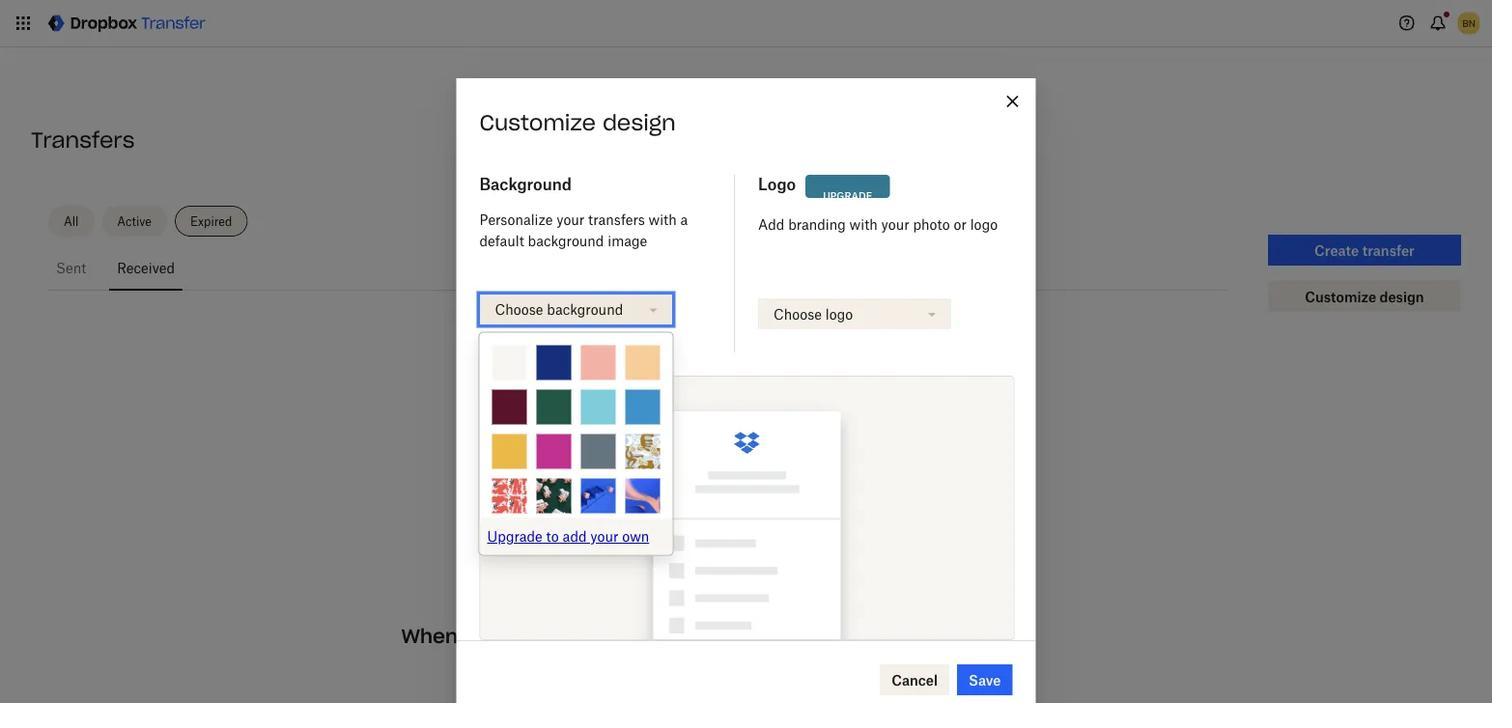 Task type: describe. For each thing, give the bounding box(es) containing it.
active
[[117, 214, 152, 228]]

save button
[[957, 664, 1013, 695]]

file transfers settings modal dialog
[[456, 78, 1036, 703]]

when you receive a transfer, it will appear here
[[401, 624, 874, 649]]

when
[[401, 624, 458, 649]]

upgrade to add your own
[[487, 528, 649, 545]]

0 horizontal spatial a
[[586, 624, 598, 649]]

logo inside dropdown button
[[826, 305, 853, 322]]

design
[[603, 109, 676, 136]]

receive
[[506, 624, 580, 649]]

sent tab
[[48, 244, 94, 291]]

choose for choose logo
[[774, 305, 822, 322]]

here
[[829, 624, 874, 649]]

upgrade to add your own link
[[487, 528, 649, 545]]

add
[[758, 216, 785, 232]]

save
[[969, 672, 1001, 688]]

1 horizontal spatial with
[[849, 216, 878, 232]]

to
[[546, 528, 559, 545]]

all button
[[48, 206, 94, 237]]

logo
[[758, 175, 796, 193]]

transfers
[[588, 211, 645, 228]]

upgrade inside the logo upgrade
[[823, 190, 872, 202]]

your inside 'personalize your transfers with a default background image'
[[556, 211, 585, 228]]

choose background button
[[477, 291, 676, 328]]

it
[[694, 624, 708, 649]]

choose logo button
[[755, 295, 954, 332]]

cancel
[[892, 672, 938, 688]]

with inside 'personalize your transfers with a default background image'
[[649, 211, 677, 228]]

will
[[714, 624, 746, 649]]

expired button
[[175, 206, 248, 237]]

or
[[954, 216, 967, 232]]

personalize
[[480, 211, 553, 228]]

you
[[464, 624, 500, 649]]



Task type: vqa. For each thing, say whether or not it's contained in the screenshot.
Transfers
yes



Task type: locate. For each thing, give the bounding box(es) containing it.
1 horizontal spatial choose
[[774, 305, 822, 322]]

0 horizontal spatial upgrade
[[487, 528, 543, 545]]

choose
[[495, 301, 543, 318], [774, 305, 822, 322]]

expired
[[190, 214, 232, 228]]

upgrade button
[[806, 175, 890, 211]]

active button
[[102, 206, 167, 237]]

1 horizontal spatial a
[[680, 211, 688, 228]]

transfers
[[31, 127, 135, 154]]

all
[[64, 214, 79, 228]]

0 horizontal spatial with
[[649, 211, 677, 228]]

logo down branding
[[826, 305, 853, 322]]

your for upgrade to add your own
[[590, 528, 619, 545]]

your for add branding with your photo or logo
[[881, 216, 909, 232]]

upgrade up the add branding with your photo or logo
[[823, 190, 872, 202]]

0 vertical spatial logo
[[970, 216, 998, 232]]

1 vertical spatial upgrade
[[487, 528, 543, 545]]

1 vertical spatial logo
[[826, 305, 853, 322]]

0 vertical spatial background
[[528, 233, 604, 249]]

own
[[622, 528, 649, 545]]

logo right or
[[970, 216, 998, 232]]

personalize your transfers with a default background image
[[480, 211, 688, 249]]

0 horizontal spatial choose
[[495, 301, 543, 318]]

background inside dropdown button
[[547, 301, 623, 318]]

choose down default
[[495, 301, 543, 318]]

with down upgrade "button"
[[849, 216, 878, 232]]

0 vertical spatial upgrade
[[823, 190, 872, 202]]

upgrade inside upgrade to add your own menu
[[487, 528, 543, 545]]

choose logo
[[774, 305, 853, 322]]

upgrade to add your own menu
[[480, 333, 673, 555]]

choose background
[[495, 301, 623, 318]]

your left photo
[[881, 216, 909, 232]]

choose down branding
[[774, 305, 822, 322]]

tab list
[[48, 244, 1228, 291]]

add branding with your photo or logo
[[758, 216, 998, 232]]

background down 'personalize your transfers with a default background image'
[[547, 301, 623, 318]]

default
[[480, 233, 524, 249]]

1 vertical spatial background
[[547, 301, 623, 318]]

0 horizontal spatial logo
[[826, 305, 853, 322]]

background
[[528, 233, 604, 249], [547, 301, 623, 318]]

cancel button
[[880, 664, 949, 695]]

1 horizontal spatial logo
[[970, 216, 998, 232]]

1 horizontal spatial your
[[590, 528, 619, 545]]

2 horizontal spatial your
[[881, 216, 909, 232]]

branding
[[788, 216, 846, 232]]

sent
[[56, 259, 86, 276]]

appear
[[752, 624, 823, 649]]

background down personalize
[[528, 233, 604, 249]]

image
[[608, 233, 647, 249]]

logo upgrade
[[758, 175, 872, 202]]

your left transfers
[[556, 211, 585, 228]]

a right receive
[[586, 624, 598, 649]]

your
[[556, 211, 585, 228], [881, 216, 909, 232], [590, 528, 619, 545]]

add
[[563, 528, 587, 545]]

1 vertical spatial a
[[586, 624, 598, 649]]

background
[[480, 175, 572, 193]]

customize
[[480, 109, 596, 136]]

1 horizontal spatial upgrade
[[823, 190, 872, 202]]

your inside menu
[[590, 528, 619, 545]]

received tab
[[109, 244, 183, 291]]

logo
[[970, 216, 998, 232], [826, 305, 853, 322]]

0 vertical spatial a
[[680, 211, 688, 228]]

received
[[117, 259, 175, 276]]

with right transfers
[[649, 211, 677, 228]]

photo
[[913, 216, 950, 232]]

a right transfers
[[680, 211, 688, 228]]

a
[[680, 211, 688, 228], [586, 624, 598, 649]]

upgrade left to
[[487, 528, 543, 545]]

background inside 'personalize your transfers with a default background image'
[[528, 233, 604, 249]]

your right add
[[590, 528, 619, 545]]

transfer,
[[604, 624, 688, 649]]

0 horizontal spatial your
[[556, 211, 585, 228]]

with
[[649, 211, 677, 228], [849, 216, 878, 232]]

a inside 'personalize your transfers with a default background image'
[[680, 211, 688, 228]]

choose for choose background
[[495, 301, 543, 318]]

tab list containing sent
[[48, 244, 1228, 291]]

customize design
[[480, 109, 676, 136]]

upgrade
[[823, 190, 872, 202], [487, 528, 543, 545]]



